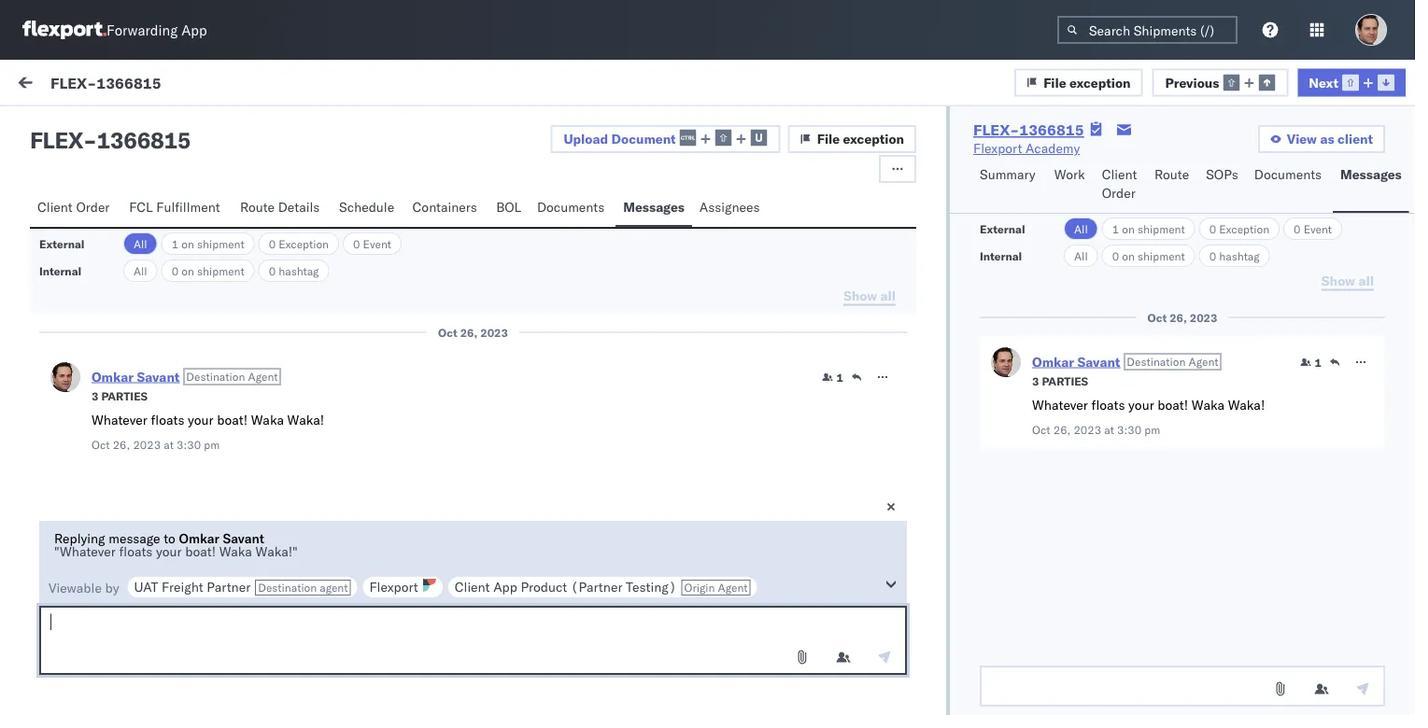 Task type: vqa. For each thing, say whether or not it's contained in the screenshot.


Task type: locate. For each thing, give the bounding box(es) containing it.
and inside delivery date. we appreciate your understanding and will update you with the status of your shipment as soon
[[346, 515, 368, 531]]

3
[[1033, 374, 1040, 388], [92, 389, 99, 403]]

1 horizontal spatial 3
[[1033, 374, 1040, 388]]

(0) for internal (0)
[[175, 119, 199, 135]]

1 button
[[1301, 355, 1322, 370], [822, 370, 844, 385]]

0 down hold at the top left of page
[[269, 264, 276, 278]]

work up external (0)
[[54, 72, 102, 98]]

0 vertical spatial file exception
[[1044, 74, 1131, 90]]

your
[[1129, 397, 1155, 414], [188, 412, 214, 429], [207, 459, 233, 475], [228, 515, 253, 531], [187, 534, 213, 550], [156, 544, 182, 560]]

whatever
[[1033, 397, 1089, 414], [92, 412, 148, 429]]

all button
[[1065, 218, 1099, 240], [123, 233, 158, 255], [1065, 245, 1099, 267], [123, 260, 158, 282]]

0 vertical spatial 3
[[1033, 374, 1040, 388]]

client right cargo at the bottom left
[[455, 579, 490, 596]]

0 vertical spatial 0 event
[[1295, 222, 1333, 236]]

3 resize handle column header from the left
[[1073, 156, 1095, 716]]

flex- 458574 for exception:
[[1103, 339, 1191, 355]]

waka! for the left 3 parties button
[[287, 412, 324, 429]]

order down related
[[1103, 185, 1136, 201]]

exception down details
[[279, 237, 329, 251]]

sops button
[[1199, 158, 1247, 213]]

2023, for 2:46
[[533, 227, 569, 243]]

0 hashtag down type
[[269, 264, 319, 278]]

1 horizontal spatial with
[[197, 375, 222, 391]]

omkar savant up notifying
[[91, 427, 174, 443]]

(0) down "my work" at the top left of the page
[[82, 119, 107, 135]]

1 vertical spatial flexport
[[370, 579, 419, 596]]

applied
[[368, 77, 412, 93]]

2 flex- 458574 from the top
[[1103, 685, 1191, 701]]

3 omkar savant from the top
[[91, 427, 174, 443]]

1 pm from the top
[[604, 227, 624, 243]]

0 vertical spatial with
[[197, 375, 222, 391]]

app left product
[[494, 579, 518, 596]]

pm for omkar savant button corresponding to rightmost 3 parties button
[[1145, 423, 1161, 437]]

flex-1366815
[[50, 73, 161, 92], [974, 121, 1085, 139]]

1 vertical spatial oct 26, 2023
[[438, 326, 508, 340]]

documents
[[1255, 166, 1323, 183], [537, 199, 605, 215]]

0 vertical spatial route
[[1155, 166, 1190, 183]]

2 vertical spatial pm
[[604, 582, 624, 598]]

as right "view"
[[1321, 131, 1335, 147]]

route right related
[[1155, 166, 1190, 183]]

1 horizontal spatial whatever floats your boat! waka waka! oct 26, 2023 at 3:30 pm
[[1033, 397, 1266, 437]]

(0) down import work 'button'
[[175, 119, 199, 135]]

external inside button
[[30, 119, 79, 135]]

event down schedule button
[[363, 237, 392, 251]]

pm for 2:45
[[604, 339, 624, 355]]

documents button
[[1247, 158, 1334, 213], [530, 191, 616, 227]]

upload document button
[[551, 125, 781, 153]]

status
[[132, 534, 169, 550]]

work inside 'button'
[[181, 77, 212, 93]]

internal (0) button
[[118, 110, 210, 147]]

1 vertical spatial destination
[[186, 370, 245, 384]]

1 pdt from the top
[[627, 227, 651, 243]]

omkar
[[91, 202, 130, 219], [91, 305, 130, 322], [1033, 354, 1075, 370], [92, 369, 134, 385], [91, 427, 130, 443], [179, 531, 220, 547], [91, 548, 130, 565], [91, 670, 130, 686]]

0 horizontal spatial flexport
[[370, 579, 419, 596]]

boat!
[[1158, 397, 1189, 414], [217, 412, 248, 429], [185, 544, 216, 560]]

client
[[1338, 131, 1374, 147]]

0 horizontal spatial order
[[76, 199, 110, 215]]

1 horizontal spatial omkar savant destination agent
[[1033, 354, 1219, 370]]

create
[[56, 393, 93, 410]]

1 vertical spatial 458574
[[1143, 685, 1191, 701]]

file up flex-1366815 link
[[1044, 74, 1067, 90]]

0 horizontal spatial schedule
[[228, 580, 286, 597]]

whatever for the left 3 parties button
[[92, 412, 148, 429]]

waka for omkar savant button related to the left 3 parties button
[[251, 412, 284, 429]]

delay up contract
[[244, 337, 280, 354]]

3 pm from the top
[[604, 582, 624, 598]]

internal inside button
[[125, 119, 171, 135]]

work down academy
[[1055, 166, 1086, 183]]

flexport for flexport academy
[[974, 140, 1023, 157]]

client order button
[[1095, 158, 1148, 213], [30, 191, 122, 227]]

exception:
[[59, 235, 126, 251], [59, 337, 126, 354], [59, 580, 126, 597]]

category
[[795, 162, 840, 176]]

omkar savant
[[91, 202, 174, 219], [91, 305, 174, 322], [91, 427, 174, 443], [91, 548, 174, 565], [91, 670, 174, 686]]

0 on shipment down customs
[[172, 264, 245, 278]]

1 vertical spatial 0 exception
[[269, 237, 329, 251]]

0 horizontal spatial hashtag
[[279, 264, 319, 278]]

oct 26, 2023, 2:46 pm pdt
[[484, 227, 651, 243]]

delay down (air at the bottom left
[[130, 599, 166, 615]]

1 horizontal spatial client
[[455, 579, 490, 596]]

3 pdt from the top
[[627, 582, 651, 598]]

2 pm from the top
[[604, 339, 624, 355]]

messages button down client
[[1334, 158, 1410, 213]]

1 vertical spatial file exception
[[817, 131, 905, 147]]

0 hashtag
[[1210, 249, 1260, 263], [269, 264, 319, 278]]

1 vertical spatial pdt
[[627, 339, 651, 355]]

route inside route button
[[1155, 166, 1190, 183]]

1 vertical spatial and
[[346, 515, 368, 531]]

delay:
[[290, 580, 327, 597]]

file
[[1044, 74, 1067, 90], [817, 131, 840, 147]]

exception: up availability
[[59, 580, 126, 597]]

hold
[[249, 235, 279, 251]]

client down flex
[[37, 199, 73, 215]]

route
[[1155, 166, 1190, 183], [240, 199, 275, 215]]

1 vertical spatial event
[[363, 237, 392, 251]]

0 vertical spatial a
[[98, 375, 105, 391]]

(partner
[[571, 579, 623, 596]]

partner
[[207, 579, 251, 596]]

0 vertical spatial 3:30
[[1118, 423, 1142, 437]]

2 horizontal spatial agent
[[1189, 355, 1219, 369]]

documents up 'oct 26, 2023, 2:46 pm pdt' on the top left
[[537, 199, 605, 215]]

external
[[30, 119, 79, 135], [980, 222, 1026, 236], [39, 237, 85, 251]]

0 horizontal spatial internal
[[39, 264, 82, 278]]

omkar savant for oct 26, 2023, 2:46 pm pdt
[[91, 202, 174, 219]]

file up category
[[817, 131, 840, 147]]

0 vertical spatial work
[[181, 77, 212, 93]]

1 horizontal spatial omkar savant button
[[1033, 354, 1121, 370]]

filtered
[[417, 77, 463, 93]]

agent for rightmost 3 parties button
[[1189, 355, 1219, 369]]

0 down "view"
[[1295, 222, 1301, 236]]

0 horizontal spatial omkar savant destination agent
[[92, 369, 278, 385]]

3 2023, from the top
[[533, 582, 569, 598]]

0 vertical spatial documents
[[1255, 166, 1323, 183]]

1 on shipment
[[1113, 222, 1186, 236], [172, 237, 245, 251]]

0 horizontal spatial whatever
[[92, 412, 148, 429]]

1 vertical spatial 0 event
[[353, 237, 392, 251]]

date.
[[106, 515, 136, 531]]

None text field
[[39, 607, 908, 676]]

0 horizontal spatial documents
[[537, 199, 605, 215]]

2023, for 2:45
[[533, 339, 569, 355]]

destination for omkar savant button corresponding to rightmost 3 parties button
[[1127, 355, 1186, 369]]

whatever for rightmost 3 parties button
[[1033, 397, 1089, 414]]

client order button up flex- 2271801
[[1095, 158, 1148, 213]]

1 horizontal spatial exception
[[1220, 222, 1270, 236]]

shipment up uat freight partner destination agent
[[217, 534, 272, 550]]

a right create
[[97, 393, 104, 410]]

route up hold at the top left of page
[[240, 199, 275, 215]]

2 resize handle column header from the left
[[763, 156, 785, 716]]

0 horizontal spatial and
[[171, 375, 193, 391]]

flex-1366815 down forwarding app link
[[50, 73, 161, 92]]

2023, left 2:46
[[533, 227, 569, 243]]

0 hashtag down sops button
[[1210, 249, 1260, 263]]

0 horizontal spatial event
[[363, 237, 392, 251]]

1 horizontal spatial 3:30
[[1118, 423, 1142, 437]]

with left this
[[197, 375, 222, 391]]

documents button right bol in the left of the page
[[530, 191, 616, 227]]

1 horizontal spatial schedule
[[339, 199, 395, 215]]

type
[[282, 235, 311, 251]]

as left soon
[[275, 534, 289, 550]]

floats
[[1092, 397, 1126, 414], [151, 412, 185, 429], [119, 544, 153, 560]]

pm right 2:44
[[604, 582, 624, 598]]

omkar savant up warehouse in the left top of the page
[[91, 305, 174, 322]]

academy
[[1026, 140, 1081, 157]]

4 omkar savant from the top
[[91, 548, 174, 565]]

2 pdt from the top
[[627, 339, 651, 355]]

and left will on the bottom of page
[[346, 515, 368, 531]]

filter
[[337, 77, 365, 93]]

omkar savant down message
[[91, 548, 174, 565]]

a
[[98, 375, 105, 391], [97, 393, 104, 410]]

1 flex- 458574 from the top
[[1103, 339, 1191, 355]]

app for forwarding
[[181, 21, 207, 39]]

0 horizontal spatial oct 26, 2023
[[438, 326, 508, 340]]

flex- 458574 for omkar savant
[[1103, 685, 1191, 701]]

3 exception: from the top
[[59, 580, 126, 597]]

order left the fcl
[[76, 199, 110, 215]]

0 event down schedule button
[[353, 237, 392, 251]]

pdt right 2:45
[[627, 339, 651, 355]]

1 exception: from the top
[[59, 235, 126, 251]]

messages button
[[1334, 158, 1410, 213], [616, 191, 692, 227]]

1 2023, from the top
[[533, 227, 569, 243]]

import
[[139, 77, 178, 93]]

0 horizontal spatial pm
[[204, 438, 220, 452]]

0 vertical spatial file
[[1044, 74, 1067, 90]]

floats for rightmost 3 parties button
[[1092, 397, 1126, 414]]

you left that
[[156, 459, 177, 475]]

3 for the left 3 parties button
[[92, 389, 99, 403]]

flexport right agent
[[370, 579, 419, 596]]

file exception up academy
[[1044, 74, 1131, 90]]

2023, left 2:44
[[533, 582, 569, 598]]

2023,
[[533, 227, 569, 243], [533, 339, 569, 355], [533, 582, 569, 598]]

458574 for omkar savant
[[1143, 685, 1191, 701]]

2:46
[[572, 227, 601, 243]]

exception: for exception: unknown customs hold type
[[59, 235, 126, 251]]

resize handle column header
[[453, 156, 476, 716], [763, 156, 785, 716], [1073, 156, 1095, 716], [1382, 156, 1405, 716]]

0 vertical spatial oct 26, 2023
[[1148, 311, 1218, 325]]

replying
[[54, 531, 105, 547]]

destination for omkar savant button related to the left 3 parties button
[[186, 370, 245, 384]]

app
[[181, 21, 207, 39], [494, 579, 518, 596]]

2 vertical spatial destination
[[258, 581, 317, 595]]

1 horizontal spatial 3 parties
[[1033, 374, 1089, 388]]

458574 for exception:
[[1143, 339, 1191, 355]]

0 horizontal spatial 3:30
[[177, 438, 201, 452]]

0
[[1210, 222, 1217, 236], [1295, 222, 1301, 236], [269, 237, 276, 251], [353, 237, 360, 251], [1113, 249, 1120, 263], [1210, 249, 1217, 263], [172, 264, 179, 278], [269, 264, 276, 278]]

0 horizontal spatial file
[[817, 131, 840, 147]]

event down view as client button
[[1304, 222, 1333, 236]]

2 horizontal spatial boat!
[[1158, 397, 1189, 414]]

at
[[1105, 423, 1115, 437], [164, 438, 174, 452]]

omkar savant destination agent for the left 3 parties button
[[92, 369, 278, 385]]

1 vertical spatial flex- 458574
[[1103, 685, 1191, 701]]

0 horizontal spatial flex-1366815
[[50, 73, 161, 92]]

flex - 1366815
[[30, 126, 191, 154]]

you down 'delivery'
[[56, 534, 77, 550]]

1 horizontal spatial internal
[[125, 119, 171, 135]]

pm for 2:44
[[604, 582, 624, 598]]

(0) left |
[[282, 77, 306, 93]]

documents button down "view"
[[1247, 158, 1334, 213]]

pdt right (partner
[[627, 582, 651, 598]]

3 parties for rightmost 3 parties button
[[1033, 374, 1089, 388]]

0 exception down details
[[269, 237, 329, 251]]

1 horizontal spatial whatever
[[1033, 397, 1089, 414]]

pdt right 2:46
[[627, 227, 651, 243]]

flexport inside "link"
[[974, 140, 1023, 157]]

1 on shipment down route button
[[1113, 222, 1186, 236]]

that
[[180, 459, 204, 475]]

1 horizontal spatial destination
[[258, 581, 317, 595]]

hashtag down type
[[279, 264, 319, 278]]

2 exception: from the top
[[59, 337, 126, 354]]

exception: for exception: warehouse devan delay
[[59, 337, 126, 354]]

1 vertical spatial you
[[56, 534, 77, 550]]

1 omkar savant from the top
[[91, 202, 174, 219]]

we
[[139, 515, 158, 531]]

None text field
[[980, 666, 1386, 708]]

0 horizontal spatial client order button
[[30, 191, 122, 227]]

client app product (partner testing) origin agent
[[455, 579, 748, 596]]

0 vertical spatial you
[[156, 459, 177, 475]]

import work
[[139, 77, 212, 93]]

1 horizontal spatial pm
[[1145, 423, 1161, 437]]

0 horizontal spatial route
[[240, 199, 275, 215]]

pm right 2:45
[[604, 339, 624, 355]]

app right forwarding
[[181, 21, 207, 39]]

0 horizontal spatial app
[[181, 21, 207, 39]]

shipment inside delivery date. we appreciate your understanding and will update you with the status of your shipment as soon
[[217, 534, 272, 550]]

pdt for oct 26, 2023, 2:46 pm pdt
[[627, 227, 651, 243]]

omkar savant for oct 26, 2023, 2:45 pm pdt
[[91, 305, 174, 322]]

1 horizontal spatial client order
[[1103, 166, 1138, 201]]

work for related
[[1146, 162, 1171, 176]]

work right import
[[181, 77, 212, 93]]

exception: inside the exception: (air recovery) schedule delay: terminal - cargo availability delay
[[59, 580, 126, 597]]

with down 'delivery'
[[81, 534, 106, 550]]

shipment down route button
[[1138, 222, 1186, 236]]

delivery date. we appreciate your understanding and will update you with the status of your shipment as soon
[[56, 515, 437, 550]]

at for the left 3 parties button
[[164, 438, 174, 452]]

whatever floats your boat! waka waka! oct 26, 2023 at 3:30 pm
[[1033, 397, 1266, 437], [92, 412, 324, 452]]

documents down "view"
[[1255, 166, 1323, 183]]

warehouse
[[129, 337, 199, 354]]

0 vertical spatial event
[[1304, 222, 1333, 236]]

0 exception down sops button
[[1210, 222, 1270, 236]]

0 horizontal spatial 3 parties
[[92, 389, 148, 403]]

a right is
[[98, 375, 105, 391]]

exception: for exception: (air recovery) schedule delay: terminal - cargo availability delay
[[59, 580, 126, 597]]

and right "deal"
[[171, 375, 193, 391]]

route for route
[[1155, 166, 1190, 183]]

0 event down view as client button
[[1295, 222, 1333, 236]]

0 vertical spatial exception
[[1070, 74, 1131, 90]]

omkar savant down availability
[[91, 670, 174, 686]]

1 horizontal spatial 0 hashtag
[[1210, 249, 1260, 263]]

0 vertical spatial pm
[[604, 227, 624, 243]]

messages for the leftmost messages button
[[624, 199, 685, 215]]

0 horizontal spatial work
[[181, 77, 212, 93]]

1 horizontal spatial messages
[[1341, 166, 1403, 183]]

1 on shipment down fulfillment
[[172, 237, 245, 251]]

messages button down upload document button
[[616, 191, 692, 227]]

delay inside the exception: (air recovery) schedule delay: terminal - cargo availability delay
[[130, 599, 166, 615]]

schedule right details
[[339, 199, 395, 215]]

and
[[171, 375, 193, 391], [346, 515, 368, 531]]

work inside button
[[1055, 166, 1086, 183]]

0 vertical spatial as
[[1321, 131, 1335, 147]]

1 vertical spatial client
[[37, 199, 73, 215]]

waka!
[[1229, 397, 1266, 414], [287, 412, 324, 429]]

work right related
[[1146, 162, 1171, 176]]

flexport for flexport
[[370, 579, 419, 596]]

hashtag down sops button
[[1220, 249, 1260, 263]]

1366815
[[96, 73, 161, 92], [1020, 121, 1085, 139], [97, 126, 191, 154]]

pm for 2:46
[[604, 227, 624, 243]]

0 vertical spatial pdt
[[627, 227, 651, 243]]

client order right work button
[[1103, 166, 1138, 201]]

flexport up the summary
[[974, 140, 1023, 157]]

1 vertical spatial work
[[1146, 162, 1171, 176]]

your inside replying message to omkar savant "whatever floats your boat! waka waka!"
[[156, 544, 182, 560]]

0 horizontal spatial documents button
[[530, 191, 616, 227]]

containers
[[413, 199, 477, 215]]

client right work button
[[1103, 166, 1138, 183]]

related
[[1104, 162, 1143, 176]]

1 458574 from the top
[[1143, 339, 1191, 355]]

omkar savant up unknown
[[91, 202, 174, 219]]

2:44
[[572, 582, 601, 598]]

0 horizontal spatial destination
[[186, 370, 245, 384]]

1 vertical spatial as
[[275, 534, 289, 550]]

0 down 'exception: unknown customs hold type'
[[172, 264, 179, 278]]

order
[[1103, 185, 1136, 201], [76, 199, 110, 215]]

2023, left 2:45
[[533, 339, 569, 355]]

0 horizontal spatial with
[[81, 534, 106, 550]]

1 horizontal spatial parties
[[1043, 374, 1089, 388]]

destination inside uat freight partner destination agent
[[258, 581, 317, 595]]

0 horizontal spatial 3
[[92, 389, 99, 403]]

2 horizontal spatial (0)
[[282, 77, 306, 93]]

route inside route details button
[[240, 199, 275, 215]]

2 458574 from the top
[[1143, 685, 1191, 701]]

external (0)
[[30, 119, 107, 135]]

0 horizontal spatial at
[[164, 438, 174, 452]]

viewable
[[49, 580, 102, 597]]

messages down upload document button
[[624, 199, 685, 215]]

0 vertical spatial 458574
[[1143, 339, 1191, 355]]

1 horizontal spatial flexport
[[974, 140, 1023, 157]]

messages down client
[[1341, 166, 1403, 183]]

1 button for omkar savant button corresponding to rightmost 3 parties button
[[1301, 355, 1322, 370]]

1 button for omkar savant button related to the left 3 parties button
[[822, 370, 844, 385]]

2 vertical spatial agent
[[718, 581, 748, 595]]

flexport. image
[[22, 21, 107, 39]]

1 vertical spatial pm
[[204, 438, 220, 452]]

internal
[[125, 119, 171, 135], [980, 249, 1023, 263], [39, 264, 82, 278]]

flexport inside button
[[370, 579, 419, 596]]

flex-1366815 up flexport academy
[[974, 121, 1085, 139]]

item/shipment
[[1174, 162, 1250, 176]]

forwarding app link
[[22, 21, 207, 39]]

savant inside replying message to omkar savant "whatever floats your boat! waka waka!"
[[223, 531, 264, 547]]

pm
[[604, 227, 624, 243], [604, 339, 624, 355], [604, 582, 624, 598]]

1 vertical spatial pm
[[604, 339, 624, 355]]

5 omkar savant from the top
[[91, 670, 174, 686]]

0 vertical spatial exception:
[[59, 235, 126, 251]]

0 on shipment down flex- 2271801
[[1113, 249, 1186, 263]]

2 2023, from the top
[[533, 339, 569, 355]]

1 horizontal spatial client order button
[[1095, 158, 1148, 213]]

exception: up is
[[59, 337, 126, 354]]

2 omkar savant from the top
[[91, 305, 174, 322]]

flex- 458574
[[1103, 339, 1191, 355], [1103, 685, 1191, 701]]

flexport
[[974, 140, 1023, 157], [370, 579, 419, 596]]

omkar savant destination agent for rightmost 3 parties button
[[1033, 354, 1219, 370]]

exception: left unknown
[[59, 235, 126, 251]]

client order left the fcl
[[37, 199, 110, 215]]

file exception button
[[1015, 68, 1144, 97], [1015, 68, 1144, 97], [789, 125, 917, 153], [789, 125, 917, 153]]

|
[[318, 77, 322, 93]]

client order button left the fcl
[[30, 191, 122, 227]]

1 horizontal spatial 3 parties button
[[1033, 372, 1089, 389]]

lucrative
[[107, 393, 158, 410]]

pm right 2:46
[[604, 227, 624, 243]]



Task type: describe. For each thing, give the bounding box(es) containing it.
at for rightmost 3 parties button
[[1105, 423, 1115, 437]]

1 horizontal spatial 0 exception
[[1210, 222, 1270, 236]]

great
[[109, 375, 139, 391]]

(0) for message (0)
[[282, 77, 306, 93]]

floats for the left 3 parties button
[[151, 412, 185, 429]]

0 vertical spatial client
[[1103, 166, 1138, 183]]

2 vertical spatial external
[[39, 237, 85, 251]]

parties for the left 3 parties button
[[101, 389, 148, 403]]

uat
[[134, 579, 158, 596]]

0 vertical spatial flex-1366815
[[50, 73, 161, 92]]

1 vertical spatial external
[[980, 222, 1026, 236]]

3:30 for rightmost 3 parties button
[[1118, 423, 1142, 437]]

appreciate
[[161, 515, 224, 531]]

exception: (air recovery) schedule delay: terminal - cargo availability delay
[[56, 580, 437, 615]]

oct 26, 2023, 2:44 pm pdt
[[484, 582, 651, 598]]

terminal
[[331, 580, 385, 597]]

route details button
[[233, 191, 332, 227]]

2:45
[[572, 339, 601, 355]]

waka for omkar savant button corresponding to rightmost 3 parties button
[[1192, 397, 1225, 414]]

(0) for external (0)
[[82, 119, 107, 135]]

0 horizontal spatial 0 event
[[353, 237, 392, 251]]

agent
[[320, 581, 348, 595]]

1 horizontal spatial oct 26, 2023
[[1148, 311, 1218, 325]]

on down 'exception: unknown customs hold type'
[[182, 264, 194, 278]]

1 vertical spatial hashtag
[[279, 264, 319, 278]]

1 vertical spatial 0 hashtag
[[269, 264, 319, 278]]

update
[[395, 515, 437, 531]]

as inside delivery date. we appreciate your understanding and will update you with the status of your shipment as soon
[[275, 534, 289, 550]]

1366815 down import
[[97, 126, 191, 154]]

1 horizontal spatial order
[[1103, 185, 1136, 201]]

omkar savant button for the left 3 parties button
[[92, 369, 180, 385]]

availability
[[56, 599, 127, 615]]

forwarding app
[[107, 21, 207, 39]]

deal
[[142, 375, 168, 391]]

shipment down 2271801
[[1138, 249, 1186, 263]]

3 parties for the left 3 parties button
[[92, 389, 148, 403]]

route details
[[240, 199, 320, 215]]

assignees button
[[692, 191, 771, 227]]

1 horizontal spatial file exception
[[1044, 74, 1131, 90]]

"whatever
[[54, 544, 116, 560]]

this is a great deal and with this contract create a lucrative
[[56, 375, 300, 410]]

- inside the exception: (air recovery) schedule delay: terminal - cargo availability delay
[[388, 580, 397, 597]]

related work item/shipment
[[1104, 162, 1250, 176]]

4 resize handle column header from the left
[[1382, 156, 1405, 716]]

flex
[[30, 126, 83, 154]]

| 1 filter applied filtered by:
[[318, 77, 484, 93]]

schedule button
[[332, 191, 405, 227]]

previous button
[[1153, 68, 1289, 97]]

on down flex- 2271801
[[1123, 249, 1135, 263]]

3:30 for the left 3 parties button
[[177, 438, 201, 452]]

sops
[[1207, 166, 1239, 183]]

oct 26, 2023, 2:45 pm pdt
[[484, 339, 651, 355]]

waka! for rightmost 3 parties button
[[1229, 397, 1266, 414]]

is
[[85, 375, 95, 391]]

1 horizontal spatial event
[[1304, 222, 1333, 236]]

by
[[105, 580, 119, 597]]

import work button
[[131, 60, 219, 110]]

summary button
[[973, 158, 1048, 213]]

pm for omkar savant button related to the left 3 parties button
[[204, 438, 220, 452]]

0 vertical spatial delay
[[244, 337, 280, 354]]

shipment down customs
[[197, 264, 245, 278]]

route button
[[1148, 158, 1199, 213]]

as inside button
[[1321, 131, 1335, 147]]

0 horizontal spatial 1 on shipment
[[172, 237, 245, 251]]

origin
[[685, 581, 715, 595]]

0 horizontal spatial 0 on shipment
[[172, 264, 245, 278]]

messages for the right messages button
[[1341, 166, 1403, 183]]

parties for rightmost 3 parties button
[[1043, 374, 1089, 388]]

this
[[225, 375, 248, 391]]

pdt for oct 26, 2023, 2:44 pm pdt
[[627, 582, 651, 598]]

document
[[612, 130, 676, 147]]

view as client button
[[1259, 125, 1386, 153]]

fulfillment
[[156, 199, 220, 215]]

omkar savant button for rightmost 3 parties button
[[1033, 354, 1121, 370]]

2 vertical spatial client
[[455, 579, 490, 596]]

cargo
[[400, 580, 437, 597]]

waka!"
[[256, 544, 298, 560]]

summary
[[980, 166, 1036, 183]]

flexport academy link
[[974, 139, 1081, 158]]

fcl
[[129, 199, 153, 215]]

0 vertical spatial 0 hashtag
[[1210, 249, 1260, 263]]

(air
[[129, 580, 156, 597]]

2023, for 2:44
[[533, 582, 569, 598]]

0 vertical spatial hashtag
[[1220, 249, 1260, 263]]

1 horizontal spatial 0 event
[[1295, 222, 1333, 236]]

0 horizontal spatial exception
[[844, 131, 905, 147]]

replying message to omkar savant "whatever floats your boat! waka waka!"
[[54, 531, 298, 560]]

view as client
[[1288, 131, 1374, 147]]

flex-1366815 link
[[974, 121, 1085, 139]]

internal (0)
[[125, 119, 199, 135]]

omkar savant for oct 26, 2023, 2:44 pm pdt
[[91, 548, 174, 565]]

0 horizontal spatial 0 exception
[[269, 237, 329, 251]]

flexport button
[[362, 577, 444, 599]]

1366815 down forwarding
[[96, 73, 161, 92]]

whatever floats your boat! waka waka! oct 26, 2023 at 3:30 pm for omkar savant button corresponding to rightmost 3 parties button
[[1033, 397, 1266, 437]]

2 vertical spatial internal
[[39, 264, 82, 278]]

1 vertical spatial a
[[97, 393, 104, 410]]

will
[[372, 515, 392, 531]]

schedule inside the exception: (air recovery) schedule delay: terminal - cargo availability delay
[[228, 580, 286, 597]]

delivery
[[56, 515, 102, 531]]

work button
[[1048, 158, 1095, 213]]

agent for the left 3 parties button
[[248, 370, 278, 384]]

view
[[1288, 131, 1318, 147]]

freight
[[162, 579, 203, 596]]

boat! for omkar savant button corresponding to rightmost 3 parties button
[[1158, 397, 1189, 414]]

3 for rightmost 3 parties button
[[1033, 374, 1040, 388]]

sender
[[499, 78, 535, 92]]

1 vertical spatial documents
[[537, 199, 605, 215]]

of
[[172, 534, 184, 550]]

0 down schedule button
[[353, 237, 360, 251]]

app for client
[[494, 579, 518, 596]]

bol
[[496, 199, 522, 215]]

contract
[[251, 375, 300, 391]]

1 horizontal spatial flex-1366815
[[974, 121, 1085, 139]]

upload
[[564, 130, 609, 147]]

whatever floats your boat! waka waka! oct 26, 2023 at 3:30 pm for omkar savant button related to the left 3 parties button
[[92, 412, 324, 452]]

notifying
[[100, 459, 152, 475]]

on down fcl fulfillment button
[[182, 237, 194, 251]]

0 horizontal spatial file exception
[[817, 131, 905, 147]]

0 down flex- 2271801
[[1113, 249, 1120, 263]]

route for route details
[[240, 199, 275, 215]]

floats inside replying message to omkar savant "whatever floats your boat! waka waka!"
[[119, 544, 153, 560]]

upload document
[[564, 130, 676, 147]]

customs
[[191, 235, 246, 251]]

and inside this is a great deal and with this contract create a lucrative
[[171, 375, 193, 391]]

soon
[[292, 534, 321, 550]]

my
[[19, 72, 48, 98]]

next
[[1310, 74, 1339, 90]]

1366815 up academy
[[1020, 121, 1085, 139]]

work for my
[[54, 72, 102, 98]]

my work
[[19, 72, 102, 98]]

0 horizontal spatial 3 parties button
[[92, 387, 148, 404]]

the
[[109, 534, 129, 550]]

flexport academy
[[974, 140, 1081, 157]]

0 down sops button
[[1210, 249, 1217, 263]]

omkar inside replying message to omkar savant "whatever floats your boat! waka waka!"
[[179, 531, 220, 547]]

0 horizontal spatial client
[[37, 199, 73, 215]]

understanding
[[257, 515, 343, 531]]

containers button
[[405, 191, 489, 227]]

1 horizontal spatial documents
[[1255, 166, 1323, 183]]

by:
[[466, 77, 484, 93]]

viewable by
[[49, 580, 119, 597]]

fcl fulfillment
[[129, 199, 220, 215]]

1 horizontal spatial messages button
[[1334, 158, 1410, 213]]

agent inside the 'client app product (partner testing) origin agent'
[[718, 581, 748, 595]]

you inside delivery date. we appreciate your understanding and will update you with the status of your shipment as soon
[[56, 534, 77, 550]]

with inside delivery date. we appreciate your understanding and will update you with the status of your shipment as soon
[[81, 534, 106, 550]]

waka inside replying message to omkar savant "whatever floats your boat! waka waka!"
[[219, 544, 252, 560]]

0 vertical spatial 0 on shipment
[[1113, 249, 1186, 263]]

external (0) button
[[22, 110, 118, 147]]

bol button
[[489, 191, 530, 227]]

on left 2271801
[[1123, 222, 1135, 236]]

0 horizontal spatial messages button
[[616, 191, 692, 227]]

1 vertical spatial internal
[[980, 249, 1023, 263]]

unknown
[[129, 235, 188, 251]]

1 vertical spatial file
[[817, 131, 840, 147]]

2271801
[[1143, 227, 1199, 243]]

exception: warehouse devan delay
[[59, 337, 280, 354]]

schedule inside button
[[339, 199, 395, 215]]

1 horizontal spatial file
[[1044, 74, 1067, 90]]

0 right 2271801
[[1210, 222, 1217, 236]]

0 vertical spatial 1 on shipment
[[1113, 222, 1186, 236]]

1 horizontal spatial exception
[[1070, 74, 1131, 90]]

Search Shipments (/) text field
[[1058, 16, 1238, 44]]

message
[[109, 531, 160, 547]]

message (0)
[[227, 77, 306, 93]]

1 horizontal spatial documents button
[[1247, 158, 1334, 213]]

1 resize handle column header from the left
[[453, 156, 476, 716]]

boat! for omkar savant button related to the left 3 parties button
[[217, 412, 248, 429]]

with inside this is a great deal and with this contract create a lucrative
[[197, 375, 222, 391]]

flex- 2271801
[[1103, 227, 1199, 243]]

pdt for oct 26, 2023, 2:45 pm pdt
[[627, 339, 651, 355]]

0 horizontal spatial client order
[[37, 199, 110, 215]]

assignees
[[700, 199, 760, 215]]

0 left type
[[269, 237, 276, 251]]

0 horizontal spatial exception
[[279, 237, 329, 251]]

devan
[[202, 337, 241, 354]]

boat! inside replying message to omkar savant "whatever floats your boat! waka waka!"
[[185, 544, 216, 560]]

details
[[278, 199, 320, 215]]

shipment left hold at the top left of page
[[197, 237, 245, 251]]



